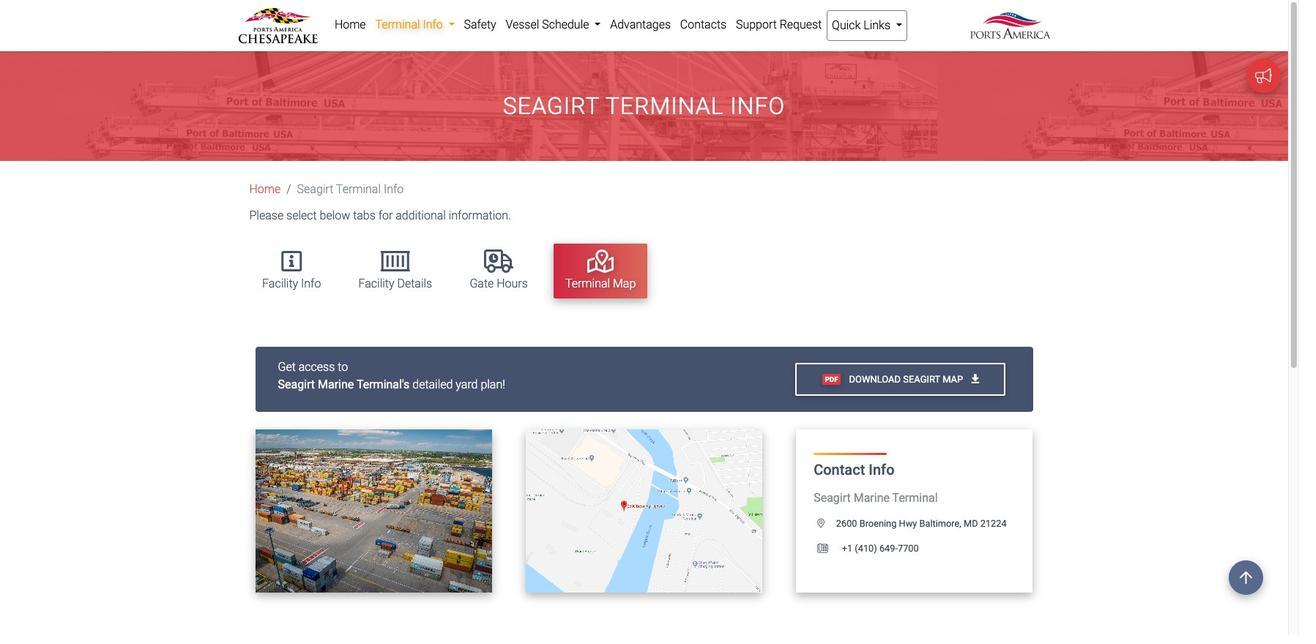 Task type: vqa. For each thing, say whether or not it's contained in the screenshot.
+1 (410) 649-7700 'link'
yes



Task type: locate. For each thing, give the bounding box(es) containing it.
home link left terminal info
[[330, 10, 371, 40]]

get directions
[[600, 506, 675, 517]]

get directions link
[[575, 495, 714, 529]]

to
[[338, 360, 348, 374], [359, 506, 371, 517]]

info for terminal info
[[423, 18, 443, 31]]

support request link
[[731, 10, 827, 40]]

marine up broening
[[854, 492, 890, 506]]

for
[[378, 209, 393, 223]]

marine inside get  access to seagirt marine terminal's detailed yard plan!
[[318, 378, 354, 392]]

click to zoom button
[[306, 495, 441, 529]]

0 vertical spatial home link
[[330, 10, 371, 40]]

click to zoom
[[331, 506, 403, 517]]

seagirt inside get  access to seagirt marine terminal's detailed yard plan!
[[278, 378, 315, 392]]

get inside get  access to seagirt marine terminal's detailed yard plan!
[[278, 360, 296, 374]]

map marker alt image
[[817, 520, 836, 530]]

seagirt marine terminal
[[814, 492, 938, 506]]

21224
[[980, 519, 1007, 530]]

select
[[286, 209, 317, 223]]

0 horizontal spatial home link
[[249, 183, 281, 197]]

1 horizontal spatial facility
[[359, 277, 394, 291]]

1 horizontal spatial seagirt terminal info
[[503, 92, 785, 120]]

seagirt terminal info
[[503, 92, 785, 120], [297, 183, 404, 197]]

1 vertical spatial seagirt terminal info
[[297, 183, 404, 197]]

0 horizontal spatial marine
[[318, 378, 354, 392]]

download
[[849, 374, 901, 385]]

vessel
[[506, 18, 539, 31]]

map
[[613, 277, 636, 291]]

facility
[[262, 277, 298, 291], [359, 277, 394, 291]]

support
[[736, 18, 777, 31]]

map
[[943, 374, 963, 385]]

arrow alt to bottom image
[[971, 374, 979, 385]]

0 vertical spatial to
[[338, 360, 348, 374]]

get for get  access to seagirt marine terminal's detailed yard plan!
[[278, 360, 296, 374]]

facility left details
[[359, 277, 394, 291]]

get left directions
[[600, 506, 617, 517]]

contact
[[814, 462, 865, 479]]

support request
[[736, 18, 822, 31]]

details
[[397, 277, 432, 291]]

1 vertical spatial to
[[359, 506, 371, 517]]

1 horizontal spatial get
[[600, 506, 617, 517]]

tab list containing facility info
[[244, 237, 1051, 306]]

facility for facility details
[[359, 277, 394, 291]]

get left access
[[278, 360, 296, 374]]

7700
[[898, 544, 919, 555]]

0 vertical spatial seagirt terminal info
[[503, 92, 785, 120]]

terminal
[[375, 18, 420, 31], [606, 92, 724, 120], [336, 183, 381, 197], [565, 277, 610, 291], [892, 492, 938, 506]]

0 vertical spatial marine
[[318, 378, 354, 392]]

schedule
[[542, 18, 589, 31]]

access
[[299, 360, 335, 374]]

2 facility from the left
[[359, 277, 394, 291]]

1 vertical spatial home link
[[249, 183, 281, 197]]

home
[[335, 18, 366, 31], [249, 183, 281, 197]]

0 vertical spatial get
[[278, 360, 296, 374]]

to inside get  access to seagirt marine terminal's detailed yard plan!
[[338, 360, 348, 374]]

info for contact info
[[869, 462, 895, 479]]

directions image
[[675, 506, 689, 517]]

md
[[964, 519, 978, 530]]

get
[[278, 360, 296, 374], [600, 506, 617, 517]]

tab list
[[244, 237, 1051, 306]]

marine
[[318, 378, 354, 392], [854, 492, 890, 506]]

quick links
[[832, 18, 893, 32]]

vessel schedule
[[506, 18, 592, 31]]

terminal inside contact info tab panel
[[892, 492, 938, 506]]

phone office image
[[817, 545, 840, 555]]

+1 (410) 649-7700
[[840, 544, 919, 555]]

1 facility from the left
[[262, 277, 298, 291]]

facility info link
[[251, 244, 333, 299]]

home link up please
[[249, 183, 281, 197]]

to right 'click' at the bottom left of the page
[[359, 506, 371, 517]]

seagirt
[[503, 92, 600, 120], [297, 183, 333, 197], [903, 374, 940, 385], [278, 378, 315, 392], [814, 492, 851, 506]]

1 vertical spatial get
[[600, 506, 617, 517]]

info inside tab panel
[[869, 462, 895, 479]]

plan!
[[481, 378, 505, 392]]

info
[[423, 18, 443, 31], [730, 92, 785, 120], [384, 183, 404, 197], [301, 277, 321, 291], [869, 462, 895, 479]]

0 horizontal spatial get
[[278, 360, 296, 374]]

home up please
[[249, 183, 281, 197]]

0 vertical spatial home
[[335, 18, 366, 31]]

0 horizontal spatial facility
[[262, 277, 298, 291]]

get  access to seagirt marine terminal's detailed yard plan!
[[278, 360, 505, 392]]

2600
[[836, 519, 857, 530]]

hwy
[[899, 519, 917, 530]]

terminal inside terminal info link
[[375, 18, 420, 31]]

info inside 'tab list'
[[301, 277, 321, 291]]

1 vertical spatial marine
[[854, 492, 890, 506]]

directions
[[619, 506, 673, 517]]

1 horizontal spatial home
[[335, 18, 366, 31]]

safety link
[[459, 10, 501, 40]]

marine down access
[[318, 378, 354, 392]]

terminal's
[[357, 378, 410, 392]]

links
[[864, 18, 891, 32]]

facility down please
[[262, 277, 298, 291]]

1 vertical spatial home
[[249, 183, 281, 197]]

home left terminal info
[[335, 18, 366, 31]]

2600 broening hwy baltimore, md 21224 link
[[814, 519, 1007, 530]]

0 horizontal spatial to
[[338, 360, 348, 374]]

1 horizontal spatial to
[[359, 506, 371, 517]]

request
[[780, 18, 822, 31]]

to right access
[[338, 360, 348, 374]]

home link
[[330, 10, 371, 40], [249, 183, 281, 197]]



Task type: describe. For each thing, give the bounding box(es) containing it.
vessel schedule link
[[501, 10, 606, 40]]

649-
[[880, 544, 898, 555]]

contact info
[[814, 462, 895, 479]]

hours
[[497, 277, 528, 291]]

baltimore,
[[919, 519, 962, 530]]

please select below tabs for additional information.
[[249, 209, 511, 223]]

please
[[249, 209, 284, 223]]

terminal info
[[375, 18, 446, 31]]

gate hours link
[[458, 244, 540, 299]]

gate hours
[[470, 277, 528, 291]]

+1
[[842, 544, 853, 555]]

+1 (410) 649-7700 link
[[814, 544, 919, 555]]

get for get directions
[[600, 506, 617, 517]]

advantages link
[[606, 10, 676, 40]]

facility details
[[359, 277, 432, 291]]

terminal map
[[565, 277, 636, 291]]

go to top image
[[1229, 561, 1263, 595]]

2600 broening hwy baltimore, md 21224
[[836, 519, 1007, 530]]

quick
[[832, 18, 861, 32]]

safety
[[464, 18, 496, 31]]

search plus image
[[403, 506, 416, 517]]

click
[[331, 506, 357, 517]]

facility details link
[[347, 244, 444, 299]]

quick links link
[[827, 10, 908, 41]]

gate
[[470, 277, 494, 291]]

0 horizontal spatial home
[[249, 183, 281, 197]]

additional
[[396, 209, 446, 223]]

info for facility info
[[301, 277, 321, 291]]

1 horizontal spatial home link
[[330, 10, 371, 40]]

zoom
[[374, 506, 400, 517]]

tabs
[[353, 209, 376, 223]]

contacts link
[[676, 10, 731, 40]]

information.
[[449, 209, 511, 223]]

broening
[[860, 519, 897, 530]]

terminal inside the terminal map link
[[565, 277, 610, 291]]

facility for facility info
[[262, 277, 298, 291]]

terminal info link
[[371, 10, 459, 40]]

advantages
[[610, 18, 671, 31]]

contact info tab panel
[[238, 347, 1050, 611]]

facility info
[[262, 277, 321, 291]]

yard
[[456, 378, 478, 392]]

detailed
[[413, 378, 453, 392]]

(410)
[[855, 544, 877, 555]]

terminal map link
[[554, 244, 648, 299]]

0 horizontal spatial seagirt terminal info
[[297, 183, 404, 197]]

contacts
[[680, 18, 727, 31]]

pdf
[[825, 376, 838, 384]]

to inside button
[[359, 506, 371, 517]]

1 horizontal spatial marine
[[854, 492, 890, 506]]

below
[[320, 209, 350, 223]]

download seagirt map
[[847, 374, 966, 385]]



